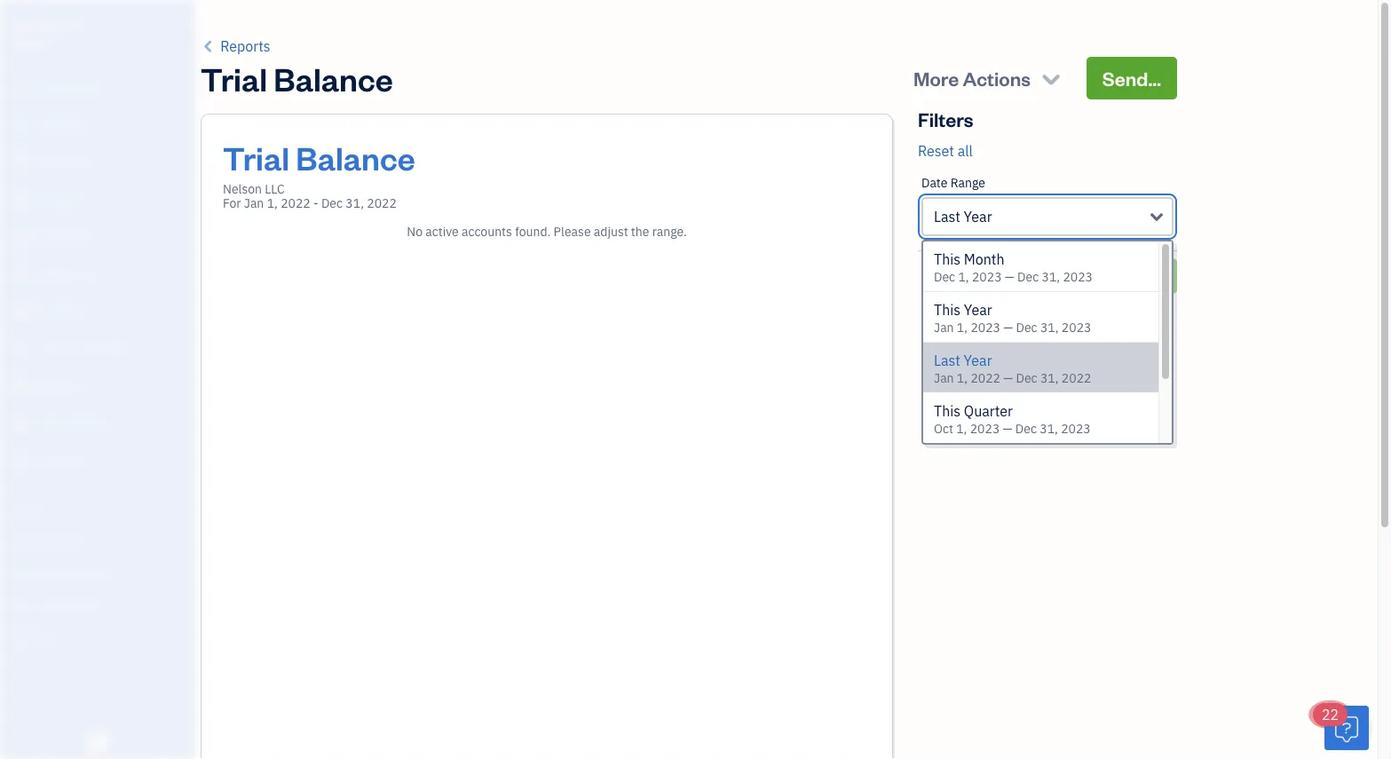Task type: locate. For each thing, give the bounding box(es) containing it.
31, up this quarter oct 1, 2023 — dec 31, 2023
[[1041, 370, 1059, 386]]

31, right quarter
[[1040, 420, 1058, 437]]

1 last from the top
[[934, 207, 961, 226]]

accounts
[[462, 223, 512, 240]]

— inside the 'this month dec 1, 2023 — dec 31, 2023'
[[1005, 269, 1015, 285]]

trial
[[201, 57, 267, 99], [223, 136, 290, 178]]

nelson inside trial balance nelson llc for jan 1, 2022 - dec 31, 2022
[[223, 181, 262, 197]]

items and services
[[13, 566, 107, 581]]

2 last from the top
[[934, 351, 961, 370]]

nelson inside nelson llc owner
[[14, 16, 55, 33]]

quarter
[[964, 402, 1013, 420]]

jan down close button at the right top of the page
[[934, 319, 954, 336]]

dec up this year jan 1, 2023 — dec 31, 2023
[[1018, 269, 1039, 285]]

nelson
[[14, 16, 55, 33], [223, 181, 262, 197]]

0 vertical spatial jan
[[244, 195, 264, 211]]

1 vertical spatial llc
[[265, 181, 285, 197]]

1, inside last year jan 1, 2022 — dec 31, 2022
[[957, 370, 968, 386]]

this for this year
[[934, 301, 961, 319]]

client image
[[12, 116, 33, 134]]

chevrondown image
[[1039, 66, 1064, 91]]

more actions
[[914, 65, 1031, 91]]

1, inside trial balance nelson llc for jan 1, 2022 - dec 31, 2022
[[267, 195, 278, 211]]

0 vertical spatial year
[[964, 207, 992, 226]]

— inside last year jan 1, 2022 — dec 31, 2022
[[1004, 370, 1013, 386]]

dec inside last year jan 1, 2022 — dec 31, 2022
[[1016, 370, 1038, 386]]

2022 up this quarter oct 1, 2023 — dec 31, 2023
[[1062, 370, 1092, 386]]

— inside this year jan 1, 2023 — dec 31, 2023
[[1004, 319, 1013, 336]]

list box
[[923, 242, 1172, 444]]

year up quarter
[[964, 351, 992, 370]]

list box containing this month
[[923, 242, 1172, 444]]

trial balance nelson llc for jan 1, 2022 - dec 31, 2022
[[223, 136, 415, 211]]

dec for last year
[[1016, 370, 1038, 386]]

bank connections
[[13, 599, 104, 614]]

— right month
[[1005, 269, 1015, 285]]

items
[[13, 566, 41, 581]]

31, inside trial balance nelson llc for jan 1, 2022 - dec 31, 2022
[[346, 195, 364, 211]]

31, up last year jan 1, 2022 — dec 31, 2022
[[1041, 319, 1059, 336]]

this inside this year jan 1, 2023 — dec 31, 2023
[[934, 301, 961, 319]]

money image
[[12, 377, 33, 395]]

dec inside this quarter oct 1, 2023 — dec 31, 2023
[[1016, 420, 1037, 437]]

last up oct
[[934, 351, 961, 370]]

1 vertical spatial jan
[[934, 319, 954, 336]]

llc inside nelson llc owner
[[57, 16, 82, 33]]

year inside date range field
[[964, 207, 992, 226]]

jan up oct
[[934, 370, 954, 386]]

0 vertical spatial this
[[934, 250, 961, 269]]

list box inside date range element
[[923, 242, 1172, 444]]

last down date range
[[934, 207, 961, 226]]

timer image
[[12, 340, 33, 358]]

dec inside this year jan 1, 2023 — dec 31, 2023
[[1016, 319, 1038, 336]]

this down close button at the right top of the page
[[934, 301, 961, 319]]

trial up for
[[223, 136, 290, 178]]

0 horizontal spatial llc
[[57, 16, 82, 33]]

nelson left -
[[223, 181, 262, 197]]

1, up last year jan 1, 2022 — dec 31, 2022
[[957, 319, 968, 336]]

llc inside trial balance nelson llc for jan 1, 2022 - dec 31, 2022
[[265, 181, 285, 197]]

connections
[[41, 599, 104, 614]]

31, right 'close'
[[1042, 269, 1060, 285]]

3 year from the top
[[964, 351, 992, 370]]

balance for trial balance nelson llc for jan 1, 2022 - dec 31, 2022
[[296, 136, 415, 178]]

resource center badge image
[[1325, 706, 1369, 750]]

31, right -
[[346, 195, 364, 211]]

1 vertical spatial year
[[964, 301, 992, 319]]

1 horizontal spatial nelson
[[223, 181, 262, 197]]

1,
[[267, 195, 278, 211], [958, 269, 969, 285], [957, 319, 968, 336], [957, 370, 968, 386], [956, 420, 967, 437]]

settings
[[13, 632, 54, 646]]

this inside this quarter oct 1, 2023 — dec 31, 2023
[[934, 402, 961, 420]]

— inside this quarter oct 1, 2023 — dec 31, 2023
[[1003, 420, 1013, 437]]

2 year from the top
[[964, 301, 992, 319]]

— up quarter
[[1004, 370, 1013, 386]]

balance inside trial balance nelson llc for jan 1, 2022 - dec 31, 2022
[[296, 136, 415, 178]]

31, inside last year jan 1, 2022 — dec 31, 2022
[[1041, 370, 1059, 386]]

1 horizontal spatial llc
[[265, 181, 285, 197]]

dec
[[321, 195, 343, 211], [934, 269, 956, 285], [1018, 269, 1039, 285], [1016, 319, 1038, 336], [1016, 370, 1038, 386], [1016, 420, 1037, 437]]

— for last year
[[1004, 370, 1013, 386]]

balance
[[274, 57, 393, 99], [296, 136, 415, 178]]

— for this year
[[1004, 319, 1013, 336]]

reports
[[220, 37, 270, 55]]

jan inside this year jan 1, 2023 — dec 31, 2023
[[934, 319, 954, 336]]

this month dec 1, 2023 — dec 31, 2023
[[934, 250, 1093, 285]]

1, inside this quarter oct 1, 2023 — dec 31, 2023
[[956, 420, 967, 437]]

this year jan 1, 2023 — dec 31, 2023
[[934, 301, 1092, 336]]

last inside last year jan 1, 2022 — dec 31, 2022
[[934, 351, 961, 370]]

dec right -
[[321, 195, 343, 211]]

jan inside last year jan 1, 2022 — dec 31, 2022
[[934, 370, 954, 386]]

1 vertical spatial this
[[934, 301, 961, 319]]

1, up quarter
[[957, 370, 968, 386]]

estimate image
[[12, 154, 33, 171]]

year inside last year jan 1, 2022 — dec 31, 2022
[[964, 351, 992, 370]]

2022
[[281, 195, 311, 211], [367, 195, 397, 211], [971, 370, 1001, 386], [1062, 370, 1092, 386]]

2 this from the top
[[934, 301, 961, 319]]

dec up this quarter oct 1, 2023 — dec 31, 2023
[[1016, 370, 1038, 386]]

1 year from the top
[[964, 207, 992, 226]]

project image
[[12, 303, 33, 321]]

31, inside this year jan 1, 2023 — dec 31, 2023
[[1041, 319, 1059, 336]]

filters
[[918, 106, 974, 131]]

1, left 'close'
[[958, 269, 969, 285]]

trial down the reports
[[201, 57, 267, 99]]

owner
[[14, 35, 50, 50]]

dec for this quarter
[[1016, 420, 1037, 437]]

services
[[64, 566, 107, 581]]

0 vertical spatial last
[[934, 207, 961, 226]]

dec left month
[[934, 269, 956, 285]]

1 vertical spatial nelson
[[223, 181, 262, 197]]

team members link
[[4, 526, 190, 557]]

this
[[934, 250, 961, 269], [934, 301, 961, 319], [934, 402, 961, 420]]

year inside this year jan 1, 2023 — dec 31, 2023
[[964, 301, 992, 319]]

0 vertical spatial balance
[[274, 57, 393, 99]]

2 vertical spatial jan
[[934, 370, 954, 386]]

31, inside this quarter oct 1, 2023 — dec 31, 2023
[[1040, 420, 1058, 437]]

— down last year jan 1, 2022 — dec 31, 2022
[[1003, 420, 1013, 437]]

2 vertical spatial year
[[964, 351, 992, 370]]

llc
[[57, 16, 82, 33], [265, 181, 285, 197]]

2023
[[972, 269, 1002, 285], [1063, 269, 1093, 285], [971, 319, 1001, 336], [1062, 319, 1092, 336], [970, 420, 1000, 437], [1061, 420, 1091, 437]]

0 vertical spatial trial
[[201, 57, 267, 99]]

1 vertical spatial trial
[[223, 136, 290, 178]]

range.
[[652, 223, 687, 240]]

team members
[[13, 533, 91, 548]]

year down close button at the right top of the page
[[964, 301, 992, 319]]

this left quarter
[[934, 402, 961, 420]]

for
[[223, 195, 241, 211]]

0 vertical spatial nelson
[[14, 16, 55, 33]]

trial balance
[[201, 57, 393, 99]]

month
[[964, 250, 1005, 269]]

date
[[922, 174, 948, 191]]

— for this month
[[1005, 269, 1015, 285]]

adjust
[[594, 223, 628, 240]]

close
[[984, 265, 1025, 286]]

jan right for
[[244, 195, 264, 211]]

3 this from the top
[[934, 402, 961, 420]]

nelson up owner
[[14, 16, 55, 33]]

year down range
[[964, 207, 992, 226]]

1, right oct
[[956, 420, 967, 437]]

1, for last year
[[957, 370, 968, 386]]

31,
[[346, 195, 364, 211], [1042, 269, 1060, 285], [1041, 319, 1059, 336], [1041, 370, 1059, 386], [1040, 420, 1058, 437]]

31, inside the 'this month dec 1, 2023 — dec 31, 2023'
[[1042, 269, 1060, 285]]

year
[[964, 207, 992, 226], [964, 301, 992, 319], [964, 351, 992, 370]]

1, inside this year jan 1, 2023 — dec 31, 2023
[[957, 319, 968, 336]]

please
[[554, 223, 591, 240]]

—
[[1005, 269, 1015, 285], [1004, 319, 1013, 336], [1004, 370, 1013, 386], [1003, 420, 1013, 437]]

1 vertical spatial balance
[[296, 136, 415, 178]]

1 vertical spatial last
[[934, 351, 961, 370]]

this inside the 'this month dec 1, 2023 — dec 31, 2023'
[[934, 250, 961, 269]]

settings link
[[4, 624, 190, 655]]

2022 up quarter
[[971, 370, 1001, 386]]

trial inside trial balance nelson llc for jan 1, 2022 - dec 31, 2022
[[223, 136, 290, 178]]

0 vertical spatial llc
[[57, 16, 82, 33]]

the
[[631, 223, 649, 240]]

1 this from the top
[[934, 250, 961, 269]]

0 horizontal spatial nelson
[[14, 16, 55, 33]]

this left month
[[934, 250, 961, 269]]

last
[[934, 207, 961, 226], [934, 351, 961, 370]]

last inside date range field
[[934, 207, 961, 226]]

dec for this month
[[1018, 269, 1039, 285]]

this for this quarter
[[934, 402, 961, 420]]

trial for trial balance
[[201, 57, 267, 99]]

— up last year jan 1, 2022 — dec 31, 2022
[[1004, 319, 1013, 336]]

2 vertical spatial this
[[934, 402, 961, 420]]

jan
[[244, 195, 264, 211], [934, 319, 954, 336], [934, 370, 954, 386]]

1, inside the 'this month dec 1, 2023 — dec 31, 2023'
[[958, 269, 969, 285]]

1, right for
[[267, 195, 278, 211]]

year for last year jan 1, 2022 — dec 31, 2022
[[964, 351, 992, 370]]

dec right quarter
[[1016, 420, 1037, 437]]

dec up last year jan 1, 2022 — dec 31, 2022
[[1016, 319, 1038, 336]]



Task type: describe. For each thing, give the bounding box(es) containing it.
bank
[[13, 599, 39, 614]]

31, for this month
[[1042, 269, 1060, 285]]

oct
[[934, 420, 954, 437]]

main element
[[0, 0, 240, 759]]

year for last year
[[964, 207, 992, 226]]

jan for last year
[[934, 370, 954, 386]]

active
[[426, 223, 459, 240]]

found.
[[515, 223, 551, 240]]

last for last year
[[934, 207, 961, 226]]

1, for this quarter
[[956, 420, 967, 437]]

year for this year jan 1, 2023 — dec 31, 2023
[[964, 301, 992, 319]]

jan inside trial balance nelson llc for jan 1, 2022 - dec 31, 2022
[[244, 195, 264, 211]]

apps link
[[4, 493, 190, 524]]

date range
[[922, 174, 986, 191]]

reports button
[[201, 36, 270, 57]]

report image
[[12, 452, 33, 470]]

expense image
[[12, 265, 33, 283]]

2022 left -
[[281, 195, 311, 211]]

range
[[951, 174, 986, 191]]

22
[[1322, 705, 1339, 724]]

team
[[13, 533, 41, 548]]

31, for last year
[[1041, 370, 1059, 386]]

all
[[958, 142, 973, 160]]

no
[[407, 223, 423, 240]]

chevronleft image
[[201, 36, 217, 57]]

— for this quarter
[[1003, 420, 1013, 437]]

send…
[[1103, 65, 1161, 91]]

members
[[44, 533, 91, 548]]

reset all
[[918, 142, 973, 160]]

Date Range field
[[922, 197, 1174, 236]]

payment image
[[12, 228, 33, 246]]

dec inside trial balance nelson llc for jan 1, 2022 - dec 31, 2022
[[321, 195, 343, 211]]

date range element
[[918, 162, 1177, 445]]

invoice image
[[12, 191, 33, 209]]

-
[[313, 195, 318, 211]]

balance for trial balance
[[274, 57, 393, 99]]

and
[[43, 566, 62, 581]]

no active accounts found. please adjust the range.
[[407, 223, 687, 240]]

items and services link
[[4, 559, 190, 590]]

last year
[[934, 207, 992, 226]]

send… button
[[1087, 57, 1177, 99]]

more
[[914, 65, 959, 91]]

31, for this quarter
[[1040, 420, 1058, 437]]

bank connections link
[[4, 591, 190, 622]]

close button
[[918, 258, 1091, 294]]

dec for this year
[[1016, 319, 1038, 336]]

more actions button
[[898, 57, 1080, 99]]

1, for this year
[[957, 319, 968, 336]]

2022 right -
[[367, 195, 397, 211]]

apps
[[13, 500, 40, 515]]

dashboard image
[[12, 79, 33, 97]]

last for last year jan 1, 2022 — dec 31, 2022
[[934, 351, 961, 370]]

freshbooks image
[[83, 731, 112, 752]]

jan for this year
[[934, 319, 954, 336]]

trial for trial balance nelson llc for jan 1, 2022 - dec 31, 2022
[[223, 136, 290, 178]]

reset all button
[[918, 140, 973, 162]]

reset
[[918, 142, 955, 160]]

nelson llc owner
[[14, 16, 82, 50]]

chart image
[[12, 415, 33, 432]]

22 button
[[1313, 703, 1369, 750]]

actions
[[963, 65, 1031, 91]]

last year jan 1, 2022 — dec 31, 2022
[[934, 351, 1092, 386]]

1, for this month
[[958, 269, 969, 285]]

this quarter oct 1, 2023 — dec 31, 2023
[[934, 402, 1091, 437]]

this for this month
[[934, 250, 961, 269]]

31, for this year
[[1041, 319, 1059, 336]]



Task type: vqa. For each thing, say whether or not it's contained in the screenshot.


